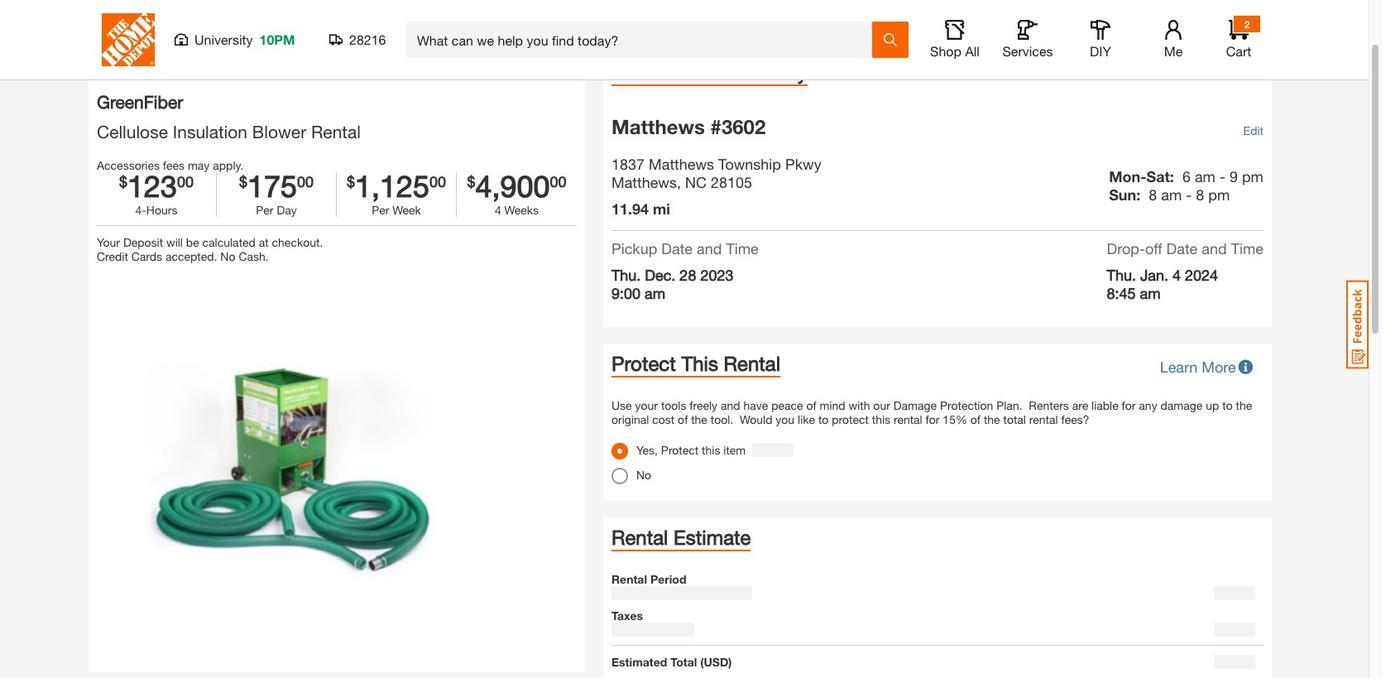 Task type: vqa. For each thing, say whether or not it's contained in the screenshot.
leftmost Time
yes



Task type: locate. For each thing, give the bounding box(es) containing it.
$ for 4,900
[[467, 172, 476, 190]]

175 dollars and 00 cents element containing $
[[239, 172, 248, 201]]

rental right our
[[894, 412, 923, 426]]

00 inside $ 123 00
[[177, 172, 194, 190]]

protect
[[612, 352, 676, 375], [661, 443, 699, 457]]

time inside 'drop-off date and time thu. jan. 4 2024 8:45 am'
[[1232, 239, 1264, 257]]

per for 1,125
[[372, 203, 390, 217]]

blower for cellulose insulation blower rental
[[252, 122, 306, 142]]

use
[[612, 398, 632, 412]]

$ inside $ 4,900 00
[[467, 172, 476, 190]]

2024
[[1186, 266, 1219, 284]]

total
[[671, 655, 697, 669]]

may
[[188, 158, 210, 172]]

1 time from the left
[[726, 239, 759, 257]]

00 for 175
[[297, 172, 314, 190]]

per for 175
[[256, 203, 274, 217]]

00
[[177, 172, 194, 190], [297, 172, 314, 190], [430, 172, 446, 190], [550, 172, 567, 190]]

thu. inside 'drop-off date and time thu. jan. 4 2024 8:45 am'
[[1107, 266, 1137, 284]]

the home depot logo image
[[102, 13, 155, 66]]

$ inside $ 123 00
[[119, 172, 127, 190]]

1 horizontal spatial no
[[637, 468, 652, 482]]

damage
[[894, 398, 937, 412]]

1 vertical spatial no
[[637, 468, 652, 482]]

pm right 6
[[1209, 185, 1231, 204]]

1 horizontal spatial -
[[1220, 167, 1226, 185]]

drop-
[[1107, 239, 1146, 257]]

time up 2023
[[726, 239, 759, 257]]

3 $ from the left
[[347, 172, 355, 190]]

township
[[719, 155, 782, 173]]

thu. down drop-
[[1107, 266, 1137, 284]]

rental right the total
[[1030, 412, 1059, 426]]

1 horizontal spatial rental
[[1030, 412, 1059, 426]]

175 dollars and 00 cents element
[[217, 168, 336, 204], [248, 168, 297, 204], [239, 172, 248, 201], [297, 172, 314, 201]]

date up 28
[[662, 239, 693, 257]]

tool rental
[[149, 17, 207, 31]]

1 per from the left
[[256, 203, 274, 217]]

0 horizontal spatial no
[[221, 249, 236, 263]]

1837
[[612, 155, 645, 173]]

1 rental from the left
[[894, 412, 923, 426]]

am right 6
[[1195, 167, 1216, 185]]

no
[[221, 249, 236, 263], [637, 468, 652, 482]]

original
[[612, 412, 649, 426]]

the
[[1237, 398, 1253, 412], [691, 412, 708, 426], [984, 412, 1001, 426]]

date right off
[[1167, 239, 1198, 257]]

am inside 'drop-off date and time thu. jan. 4 2024 8:45 am'
[[1141, 284, 1161, 302]]

to right up
[[1223, 398, 1233, 412]]

and
[[1161, 19, 1181, 34], [697, 239, 722, 257], [1202, 239, 1228, 257], [721, 398, 741, 412]]

2 per from the left
[[372, 203, 390, 217]]

weeks
[[505, 203, 539, 217]]

university 10pm
[[195, 31, 295, 47]]

4,900
[[476, 168, 550, 204]]

1 horizontal spatial the
[[984, 412, 1001, 426]]

date
[[662, 239, 693, 257], [1167, 239, 1198, 257]]

0 horizontal spatial #
[[134, 61, 139, 74]]

123 dollars and 00 cents element
[[97, 168, 216, 204], [127, 168, 177, 204], [119, 172, 127, 201], [177, 172, 194, 201]]

pm
[[1243, 167, 1264, 185], [1209, 185, 1231, 204]]

insulation blower rental link
[[227, 17, 353, 31]]

am right 8:45
[[1141, 284, 1161, 302]]

edit
[[1244, 123, 1264, 137]]

1 horizontal spatial of
[[807, 398, 817, 412]]

1,125 dollars and 00 cents element
[[337, 168, 456, 204], [355, 168, 430, 204], [347, 172, 355, 201], [430, 172, 446, 201]]

00 inside $ 1,125 00
[[430, 172, 446, 190]]

this left item
[[702, 443, 721, 457]]

and left have
[[721, 398, 741, 412]]

$ inside $ 175 00
[[239, 172, 248, 190]]

credit
[[97, 249, 128, 263]]

thu.
[[612, 266, 641, 284], [1107, 266, 1137, 284]]

2 00 from the left
[[297, 172, 314, 190]]

6
[[1183, 167, 1191, 185]]

0 horizontal spatial 4
[[495, 203, 501, 217]]

1 horizontal spatial time
[[1232, 239, 1264, 257]]

and up 2024 on the right
[[1202, 239, 1228, 257]]

edit button
[[1244, 115, 1264, 146]]

off
[[1146, 239, 1163, 257]]

#
[[134, 61, 139, 74], [711, 115, 722, 138]]

2 time from the left
[[1232, 239, 1264, 257]]

for left "now"
[[1119, 19, 1133, 34]]

# up "township"
[[711, 115, 722, 138]]

per left week
[[372, 203, 390, 217]]

the left the total
[[984, 412, 1001, 426]]

1 horizontal spatial this
[[872, 412, 891, 426]]

1 vertical spatial 4
[[1173, 266, 1181, 284]]

day
[[277, 203, 297, 217]]

8 right sun:
[[1149, 185, 1158, 204]]

jan.
[[1141, 266, 1169, 284]]

time
[[726, 239, 759, 257], [1232, 239, 1264, 257]]

per left day
[[256, 203, 274, 217]]

to right like
[[819, 412, 829, 426]]

this right the with
[[872, 412, 891, 426]]

will
[[166, 235, 183, 249]]

1 date from the left
[[662, 239, 693, 257]]

4 $ from the left
[[467, 172, 476, 190]]

peace
[[772, 398, 804, 412]]

4 weeks
[[495, 203, 539, 217]]

0 horizontal spatial the
[[691, 412, 708, 426]]

reservation
[[612, 60, 717, 84]]

internet # 316821790
[[97, 61, 192, 74]]

8 right 6
[[1197, 185, 1205, 204]]

- left the 9
[[1220, 167, 1226, 185]]

1 horizontal spatial cellulose
[[374, 17, 421, 31]]

accepted.
[[166, 249, 217, 263]]

- right sat:
[[1187, 185, 1192, 204]]

no down yes,
[[637, 468, 652, 482]]

4 00 from the left
[[550, 172, 567, 190]]

be
[[186, 235, 199, 249]]

learn
[[1160, 358, 1198, 376]]

2 thu. from the left
[[1107, 266, 1137, 284]]

1837 matthews township pkwy matthews , nc 28105 11.94 mi
[[612, 155, 822, 218]]

0 vertical spatial this
[[872, 412, 891, 426]]

0 horizontal spatial date
[[662, 239, 693, 257]]

00 inside $ 4,900 00
[[550, 172, 567, 190]]

0 vertical spatial 4
[[495, 203, 501, 217]]

2 date from the left
[[1167, 239, 1198, 257]]

pm right the 9
[[1243, 167, 1264, 185]]

4 left "weeks"
[[495, 203, 501, 217]]

1,125 dollars and 00 cents element containing $
[[347, 172, 355, 201]]

and inside pickup date and time thu. dec. 28 2023 9:00 am
[[697, 239, 722, 257]]

1 vertical spatial this
[[702, 443, 721, 457]]

1 horizontal spatial date
[[1167, 239, 1198, 257]]

4 right jan.
[[1173, 266, 1181, 284]]

and up 2023
[[697, 239, 722, 257]]

1 horizontal spatial 4
[[1173, 266, 1181, 284]]

protect
[[832, 412, 869, 426]]

of left mind on the right bottom of page
[[807, 398, 817, 412]]

1 horizontal spatial #
[[711, 115, 722, 138]]

1 00 from the left
[[177, 172, 194, 190]]

$ inside $ 1,125 00
[[347, 172, 355, 190]]

-
[[1220, 167, 1226, 185], [1187, 185, 1192, 204]]

and inside use your tools freely and have peace of mind with our damage protection plan.  renters are liable for any damage up to the original cost of the tool.  would you like to protect this rental for 15% of the total rental fees?
[[721, 398, 741, 412]]

would
[[740, 412, 773, 426]]

rental right 10pm
[[320, 17, 353, 31]]

time down the 9
[[1232, 239, 1264, 257]]

diy button
[[1075, 20, 1128, 60]]

4,900 dollars and 00 cents element
[[457, 168, 577, 204], [476, 168, 550, 204], [467, 172, 476, 201], [550, 172, 567, 201]]

per
[[256, 203, 274, 217], [372, 203, 390, 217]]

of right cost on the left bottom
[[678, 412, 688, 426]]

me button
[[1148, 20, 1200, 60]]

# for 316821790
[[134, 61, 139, 74]]

rental up taxes
[[612, 572, 647, 586]]

1 horizontal spatial per
[[372, 203, 390, 217]]

matthews # 3602
[[612, 115, 766, 138]]

fees?
[[1062, 412, 1090, 426]]

1 vertical spatial cellulose
[[97, 122, 168, 142]]

menu close image
[[1258, 20, 1270, 32]]

2023
[[701, 266, 734, 284]]

0 horizontal spatial this
[[702, 443, 721, 457]]

1 vertical spatial #
[[711, 115, 722, 138]]

1 thu. from the left
[[612, 266, 641, 284]]

0 vertical spatial no
[[221, 249, 236, 263]]

2 $ from the left
[[239, 172, 248, 190]]

shop
[[931, 43, 962, 59]]

0 horizontal spatial rental
[[894, 412, 923, 426]]

liable
[[1092, 398, 1119, 412]]

your
[[635, 398, 658, 412]]

services button
[[1002, 20, 1055, 60]]

no left cash.
[[221, 249, 236, 263]]

1 horizontal spatial 8
[[1197, 185, 1205, 204]]

00 inside $ 175 00
[[297, 172, 314, 190]]

insulation for cellulose insulation blower
[[424, 17, 474, 31]]

are
[[1073, 398, 1089, 412]]

0 vertical spatial #
[[134, 61, 139, 74]]

all
[[966, 43, 980, 59]]

1 horizontal spatial thu.
[[1107, 266, 1137, 284]]

of
[[807, 398, 817, 412], [678, 412, 688, 426], [971, 412, 981, 426]]

0 horizontal spatial -
[[1187, 185, 1192, 204]]

What can we help you find today? search field
[[417, 22, 872, 57]]

0 horizontal spatial time
[[726, 239, 759, 257]]

cellulose insulation blower link
[[374, 17, 514, 31]]

blower for cellulose insulation blower
[[477, 17, 514, 31]]

1 8 from the left
[[1149, 185, 1158, 204]]

28105
[[711, 173, 753, 191]]

the right tools on the left of the page
[[691, 412, 708, 426]]

sat:
[[1147, 167, 1175, 185]]

now
[[1136, 19, 1158, 34]]

0 horizontal spatial per
[[256, 203, 274, 217]]

0 horizontal spatial thu.
[[612, 266, 641, 284]]

estimated
[[612, 655, 668, 669]]

1 $ from the left
[[119, 172, 127, 190]]

of right 15%
[[971, 412, 981, 426]]

am right 9:00 at top
[[645, 284, 666, 302]]

# right the internet
[[134, 61, 139, 74]]

protect up your
[[612, 352, 676, 375]]

2 rental from the left
[[1030, 412, 1059, 426]]

0 horizontal spatial 8
[[1149, 185, 1158, 204]]

$ for 1,125
[[347, 172, 355, 190]]

matthews down matthews # 3602
[[649, 155, 715, 173]]

cart
[[1227, 43, 1252, 59]]

00 for 4,900
[[550, 172, 567, 190]]

yes,
[[637, 443, 658, 457]]

with
[[849, 398, 871, 412]]

thu. down pickup
[[612, 266, 641, 284]]

0 horizontal spatial cellulose
[[97, 122, 168, 142]]

4-
[[135, 203, 146, 217]]

your
[[97, 235, 120, 249]]

0 vertical spatial cellulose
[[374, 17, 421, 31]]

3 00 from the left
[[430, 172, 446, 190]]

cellulose
[[374, 17, 421, 31], [97, 122, 168, 142]]

protect right yes,
[[661, 443, 699, 457]]

info image
[[1237, 359, 1256, 374]]

the right up
[[1237, 398, 1253, 412]]

this inside use your tools freely and have peace of mind with our damage protection plan.  renters are liable for any damage up to the original cost of the tool.  would you like to protect this rental for 15% of the total rental fees?
[[872, 412, 891, 426]]

nc
[[686, 173, 707, 191]]



Task type: describe. For each thing, give the bounding box(es) containing it.
4-hours
[[135, 203, 178, 217]]

1,125 dollars and 00 cents element containing 00
[[430, 172, 446, 201]]

summary
[[723, 60, 808, 84]]

4 inside 'drop-off date and time thu. jan. 4 2024 8:45 am'
[[1173, 266, 1181, 284]]

insulation for cellulose insulation blower rental
[[173, 122, 248, 142]]

rental up rental period
[[612, 526, 669, 549]]

2 horizontal spatial of
[[971, 412, 981, 426]]

estimated total (usd)
[[612, 655, 732, 669]]

per week
[[372, 203, 421, 217]]

per day
[[256, 203, 297, 217]]

15%
[[943, 412, 968, 426]]

estimate
[[674, 526, 751, 549]]

0 horizontal spatial of
[[678, 412, 688, 426]]

1 vertical spatial protect
[[661, 443, 699, 457]]

learn more
[[1160, 358, 1237, 376]]

cellulose insulation blower rental image
[[97, 280, 481, 664]]

pickup
[[612, 239, 658, 257]]

mon-sat: 6 am - 9 pm sun: 8 am - 8 pm
[[1110, 167, 1264, 204]]

cellulose insulation blower rental
[[97, 122, 361, 142]]

dec.
[[645, 266, 676, 284]]

$ for 123
[[119, 172, 127, 190]]

316821790
[[142, 61, 192, 74]]

accessories
[[97, 158, 160, 172]]

175 dollars and 00 cents element containing 00
[[297, 172, 314, 201]]

home link
[[97, 17, 128, 31]]

sun:
[[1110, 185, 1141, 204]]

taxes
[[612, 609, 643, 623]]

9
[[1230, 167, 1239, 185]]

more
[[1202, 358, 1237, 376]]

hours
[[146, 203, 178, 217]]

rental up have
[[724, 352, 781, 375]]

0 horizontal spatial to
[[819, 412, 829, 426]]

you
[[776, 412, 795, 426]]

$ 123 00
[[119, 168, 194, 204]]

cards
[[131, 249, 162, 263]]

and inside 'drop-off date and time thu. jan. 4 2024 8:45 am'
[[1202, 239, 1228, 257]]

feedback link image
[[1347, 280, 1369, 369]]

renters
[[1029, 398, 1070, 412]]

your deposit will be calculated at checkout. credit cards accepted. no cash.
[[97, 235, 323, 263]]

use your tools freely and have peace of mind with our damage protection plan.  renters are liable for any damage up to the original cost of the tool.  would you like to protect this rental for 15% of the total rental fees?
[[612, 398, 1253, 426]]

damage
[[1161, 398, 1203, 412]]

shop all button
[[929, 20, 982, 60]]

,
[[677, 173, 681, 191]]

for left 15%
[[926, 412, 940, 426]]

like
[[798, 412, 816, 426]]

thu. inside pickup date and time thu. dec. 28 2023 9:00 am
[[612, 266, 641, 284]]

matthews up 1837
[[612, 115, 705, 138]]

$ 1,125 00
[[347, 168, 446, 204]]

# for 3602
[[711, 115, 722, 138]]

protect this rental
[[612, 352, 781, 375]]

insulation blower rental
[[227, 17, 353, 31]]

am inside pickup date and time thu. dec. 28 2023 9:00 am
[[645, 284, 666, 302]]

item
[[724, 443, 746, 457]]

cellulose for cellulose insulation blower rental
[[97, 122, 168, 142]]

drop-off date and time thu. jan. 4 2024 8:45 am
[[1107, 239, 1264, 302]]

at
[[259, 235, 269, 249]]

have
[[744, 398, 769, 412]]

deposit
[[123, 235, 163, 249]]

1 horizontal spatial pm
[[1243, 167, 1264, 185]]

1,125
[[355, 168, 430, 204]]

calculated
[[202, 235, 256, 249]]

looking
[[1213, 19, 1250, 34]]

28
[[680, 266, 697, 284]]

$ for 175
[[239, 172, 248, 190]]

rental up 1,125
[[311, 122, 361, 142]]

rental period
[[612, 572, 687, 586]]

2 horizontal spatial the
[[1237, 398, 1253, 412]]

up
[[1207, 398, 1220, 412]]

4,900 dollars and 00 cents element containing $
[[467, 172, 476, 201]]

time inside pickup date and time thu. dec. 28 2023 9:00 am
[[726, 239, 759, 257]]

3602
[[722, 115, 766, 138]]

rental estimate
[[612, 526, 751, 549]]

pkwy
[[786, 155, 822, 173]]

00 for 123
[[177, 172, 194, 190]]

week
[[393, 203, 421, 217]]

accessories fees may apply.
[[97, 158, 244, 172]]

our
[[874, 398, 891, 412]]

date inside pickup date and time thu. dec. 28 2023 9:00 am
[[662, 239, 693, 257]]

123
[[127, 168, 177, 204]]

any
[[1140, 398, 1158, 412]]

cellulose for cellulose insulation blower
[[374, 17, 421, 31]]

no inside your deposit will be calculated at checkout. credit cards accepted. no cash.
[[221, 249, 236, 263]]

freely
[[690, 398, 718, 412]]

rental right "tool"
[[173, 17, 207, 31]]

total
[[1004, 412, 1027, 426]]

am left 6
[[1162, 185, 1183, 204]]

1 horizontal spatial to
[[1223, 398, 1233, 412]]

home
[[97, 17, 128, 31]]

175
[[248, 168, 297, 204]]

123 dollars and 00 cents element containing $
[[119, 172, 127, 201]]

date inside 'drop-off date and time thu. jan. 4 2024 8:45 am'
[[1167, 239, 1198, 257]]

4,900 dollars and 00 cents element containing 00
[[550, 172, 567, 201]]

$ 175 00
[[239, 168, 314, 204]]

services
[[1003, 43, 1054, 59]]

skip
[[1093, 19, 1116, 34]]

for left any
[[1122, 398, 1136, 412]]

protection
[[941, 398, 994, 412]]

greenfiber
[[97, 92, 183, 112]]

skip for now and keep looking link
[[1093, 19, 1270, 34]]

period
[[651, 572, 687, 586]]

pickup date and time thu. dec. 28 2023 9:00 am
[[612, 239, 759, 302]]

me
[[1165, 43, 1183, 59]]

00 for 1,125
[[430, 172, 446, 190]]

0 horizontal spatial pm
[[1209, 185, 1231, 204]]

11.94
[[612, 200, 649, 218]]

shop all
[[931, 43, 980, 59]]

0 vertical spatial protect
[[612, 352, 676, 375]]

matthews up 11.94
[[612, 173, 677, 191]]

tools
[[661, 398, 687, 412]]

yes, protect this item
[[637, 443, 749, 457]]

cash.
[[239, 249, 269, 263]]

10pm
[[260, 31, 295, 47]]

123 dollars and 00 cents element containing 00
[[177, 172, 194, 201]]

reservation summary
[[612, 60, 808, 84]]

diy
[[1090, 43, 1112, 59]]

cart 2
[[1227, 18, 1252, 59]]

$ 4,900 00
[[467, 168, 567, 204]]

2 8 from the left
[[1197, 185, 1205, 204]]

and right "now"
[[1161, 19, 1181, 34]]

keep
[[1184, 19, 1209, 34]]

apply.
[[213, 158, 244, 172]]



